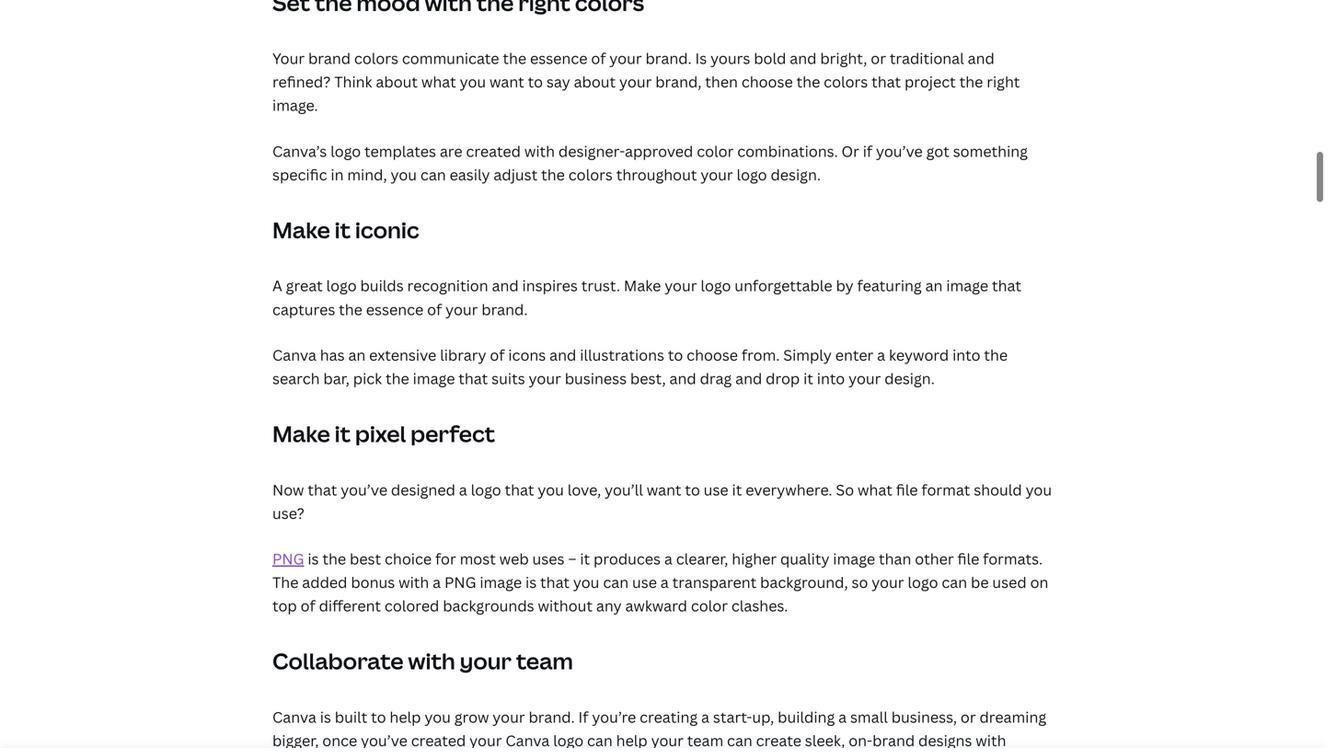 Task type: locate. For each thing, give the bounding box(es) containing it.
team down start-
[[687, 731, 723, 748]]

want inside your brand colors communicate the essence of your brand. is yours bold and bright, or traditional and refined? think about what you want to say about your brand, then choose the colors that project the right image.
[[490, 72, 524, 92]]

with inside canva's logo templates are created with designer-approved color combinations. or if you've got something specific in mind, you can easily adjust the colors throughout your logo design.
[[524, 141, 555, 161]]

something
[[953, 141, 1028, 161]]

1 vertical spatial into
[[817, 368, 845, 388]]

want
[[490, 72, 524, 92], [647, 480, 681, 499]]

bold
[[754, 48, 786, 68]]

colors down 'bright,'
[[824, 72, 868, 92]]

you've right if
[[876, 141, 923, 161]]

is right png 'link'
[[308, 549, 319, 569]]

created inside canva's logo templates are created with designer-approved color combinations. or if you've got something specific in mind, you can easily adjust the colors throughout your logo design.
[[466, 141, 521, 161]]

your down enter
[[848, 368, 881, 388]]

0 vertical spatial created
[[466, 141, 521, 161]]

0 horizontal spatial file
[[896, 480, 918, 499]]

you've inside 'canva is built to help you grow your brand. if you're creating a start-up, building a small business, or dreaming bigger, once you've created your canva logo can help your team can create sleek, on-brand designs wit'
[[361, 731, 408, 748]]

you right should
[[1026, 480, 1052, 499]]

the inside the a great logo builds recognition and inspires trust. make your logo unforgettable by featuring an image that captures the essence of your brand.
[[339, 299, 362, 319]]

choose inside your brand colors communicate the essence of your brand. is yours bold and bright, or traditional and refined? think about what you want to say about your brand, then choose the colors that project the right image.
[[742, 72, 793, 92]]

1 vertical spatial file
[[957, 549, 979, 569]]

0 vertical spatial what
[[421, 72, 456, 92]]

0 vertical spatial team
[[516, 646, 573, 676]]

brand inside 'canva is built to help you grow your brand. if you're creating a start-up, building a small business, or dreaming bigger, once you've created your canva logo can help your team can create sleek, on-brand designs wit'
[[872, 731, 915, 748]]

a inside canva has an extensive library of icons and illustrations to choose from. simply enter a keyword into the search bar, pick the image that suits your business best, and drag and drop it into your design.
[[877, 345, 885, 365]]

of
[[591, 48, 606, 68], [427, 299, 442, 319], [490, 345, 505, 365], [301, 596, 315, 616]]

or up designs
[[961, 707, 976, 727]]

0 horizontal spatial brand
[[308, 48, 351, 68]]

if
[[863, 141, 872, 161]]

image up so
[[833, 549, 875, 569]]

you left love,
[[538, 480, 564, 499]]

you down –
[[573, 572, 599, 592]]

image inside the a great logo builds recognition and inspires trust. make your logo unforgettable by featuring an image that captures the essence of your brand.
[[946, 276, 988, 296]]

you're
[[592, 707, 636, 727]]

2 vertical spatial colors
[[568, 165, 613, 184]]

can up any
[[603, 572, 629, 592]]

simply
[[783, 345, 832, 365]]

keyword
[[889, 345, 949, 365]]

the down builds
[[339, 299, 362, 319]]

sleek,
[[805, 731, 845, 748]]

to inside your brand colors communicate the essence of your brand. is yours bold and bright, or traditional and refined? think about what you want to say about your brand, then choose the colors that project the right image.
[[528, 72, 543, 92]]

1 horizontal spatial colors
[[568, 165, 613, 184]]

into right keyword
[[952, 345, 981, 365]]

the
[[503, 48, 526, 68], [796, 72, 820, 92], [959, 72, 983, 92], [541, 165, 565, 184], [339, 299, 362, 319], [984, 345, 1008, 365], [386, 368, 409, 388], [322, 549, 346, 569]]

want left say
[[490, 72, 524, 92]]

2 horizontal spatial brand.
[[645, 48, 692, 68]]

created
[[466, 141, 521, 161], [411, 731, 466, 748]]

brand. up brand,
[[645, 48, 692, 68]]

1 horizontal spatial choose
[[742, 72, 793, 92]]

to inside 'canva is built to help you grow your brand. if you're creating a start-up, building a small business, or dreaming bigger, once you've created your canva logo can help your team can create sleek, on-brand designs wit'
[[371, 707, 386, 727]]

pixel
[[355, 419, 406, 449]]

business
[[565, 368, 627, 388]]

design. inside canva's logo templates are created with designer-approved color combinations. or if you've got something specific in mind, you can easily adjust the colors throughout your logo design.
[[771, 165, 821, 184]]

0 horizontal spatial into
[[817, 368, 845, 388]]

you've down pixel on the left of the page
[[341, 480, 387, 499]]

logo down 'if'
[[553, 731, 584, 748]]

0 horizontal spatial want
[[490, 72, 524, 92]]

adjust
[[494, 165, 538, 184]]

is
[[308, 549, 319, 569], [525, 572, 537, 592], [320, 707, 331, 727]]

0 horizontal spatial help
[[390, 707, 421, 727]]

help
[[390, 707, 421, 727], [616, 731, 648, 748]]

logo right great
[[326, 276, 357, 296]]

0 horizontal spatial is
[[308, 549, 319, 569]]

design.
[[771, 165, 821, 184], [885, 368, 935, 388]]

0 horizontal spatial brand.
[[481, 299, 528, 319]]

a inside now that you've designed a logo that you love, you'll want to use it everywhere. so what file format should you use?
[[459, 480, 467, 499]]

essence down builds
[[366, 299, 424, 319]]

1 horizontal spatial png
[[444, 572, 476, 592]]

1 vertical spatial color
[[691, 596, 728, 616]]

use inside now that you've designed a logo that you love, you'll want to use it everywhere. so what file format should you use?
[[704, 480, 728, 499]]

0 horizontal spatial essence
[[366, 299, 424, 319]]

team down without
[[516, 646, 573, 676]]

make down 'search'
[[272, 419, 330, 449]]

1 vertical spatial you've
[[341, 480, 387, 499]]

brand down the small
[[872, 731, 915, 748]]

the right adjust
[[541, 165, 565, 184]]

0 horizontal spatial colors
[[354, 48, 398, 68]]

once
[[322, 731, 357, 748]]

to right you'll on the left of page
[[685, 480, 700, 499]]

that inside is the best choice for most web uses – it produces a clearer, higher quality image than other file formats. the added bonus with a png image is that you can use a transparent background, so your logo can be used on top of different colored backgrounds without any awkward color clashes.
[[540, 572, 570, 592]]

your right the grow
[[493, 707, 525, 727]]

png up 'the'
[[272, 549, 304, 569]]

1 horizontal spatial help
[[616, 731, 648, 748]]

colors inside canva's logo templates are created with designer-approved color combinations. or if you've got something specific in mind, you can easily adjust the colors throughout your logo design.
[[568, 165, 613, 184]]

brand. inside the a great logo builds recognition and inspires trust. make your logo unforgettable by featuring an image that captures the essence of your brand.
[[481, 299, 528, 319]]

0 vertical spatial an
[[925, 276, 943, 296]]

to right built
[[371, 707, 386, 727]]

1 vertical spatial with
[[399, 572, 429, 592]]

a
[[272, 276, 282, 296]]

perfect
[[410, 419, 495, 449]]

your down the "than"
[[872, 572, 904, 592]]

2 vertical spatial brand.
[[529, 707, 575, 727]]

0 vertical spatial canva
[[272, 345, 316, 365]]

unforgettable
[[735, 276, 832, 296]]

it left the iconic
[[335, 215, 351, 245]]

created down the grow
[[411, 731, 466, 748]]

about right say
[[574, 72, 616, 92]]

in
[[331, 165, 344, 184]]

0 vertical spatial png
[[272, 549, 304, 569]]

1 vertical spatial essence
[[366, 299, 424, 319]]

1 vertical spatial is
[[525, 572, 537, 592]]

0 vertical spatial make
[[272, 215, 330, 245]]

what inside now that you've designed a logo that you love, you'll want to use it everywhere. so what file format should you use?
[[858, 480, 892, 499]]

1 vertical spatial colors
[[824, 72, 868, 92]]

use inside is the best choice for most web uses – it produces a clearer, higher quality image than other file formats. the added bonus with a png image is that you can use a transparent background, so your logo can be used on top of different colored backgrounds without any awkward color clashes.
[[632, 572, 657, 592]]

2 vertical spatial is
[[320, 707, 331, 727]]

0 vertical spatial essence
[[530, 48, 587, 68]]

1 horizontal spatial brand.
[[529, 707, 575, 727]]

make for make it pixel perfect
[[272, 419, 330, 449]]

2 horizontal spatial is
[[525, 572, 537, 592]]

designs
[[918, 731, 972, 748]]

an right has
[[348, 345, 366, 365]]

brand. for of
[[645, 48, 692, 68]]

1 vertical spatial or
[[961, 707, 976, 727]]

throughout
[[616, 165, 697, 184]]

canva
[[272, 345, 316, 365], [272, 707, 316, 727], [506, 731, 550, 748]]

1 vertical spatial created
[[411, 731, 466, 748]]

1 horizontal spatial into
[[952, 345, 981, 365]]

0 horizontal spatial or
[[871, 48, 886, 68]]

an inside the a great logo builds recognition and inspires trust. make your logo unforgettable by featuring an image that captures the essence of your brand.
[[925, 276, 943, 296]]

logo left unforgettable
[[701, 276, 731, 296]]

1 vertical spatial png
[[444, 572, 476, 592]]

with
[[524, 141, 555, 161], [399, 572, 429, 592], [408, 646, 455, 676]]

0 vertical spatial is
[[308, 549, 319, 569]]

1 horizontal spatial about
[[574, 72, 616, 92]]

colors up the think
[[354, 48, 398, 68]]

make down specific
[[272, 215, 330, 245]]

0 horizontal spatial team
[[516, 646, 573, 676]]

a left the small
[[838, 707, 847, 727]]

is left built
[[320, 707, 331, 727]]

colors down designer- at the top left of page
[[568, 165, 613, 184]]

0 vertical spatial color
[[697, 141, 734, 161]]

got
[[926, 141, 949, 161]]

with up colored
[[399, 572, 429, 592]]

team inside 'canva is built to help you grow your brand. if you're creating a start-up, building a small business, or dreaming bigger, once you've created your canva logo can help your team can create sleek, on-brand designs wit'
[[687, 731, 723, 748]]

0 horizontal spatial design.
[[771, 165, 821, 184]]

0 vertical spatial choose
[[742, 72, 793, 92]]

2 vertical spatial make
[[272, 419, 330, 449]]

the up added at the bottom of page
[[322, 549, 346, 569]]

1 vertical spatial what
[[858, 480, 892, 499]]

everywhere.
[[746, 480, 832, 499]]

1 vertical spatial brand.
[[481, 299, 528, 319]]

top
[[272, 596, 297, 616]]

0 vertical spatial colors
[[354, 48, 398, 68]]

0 vertical spatial with
[[524, 141, 555, 161]]

1 horizontal spatial use
[[704, 480, 728, 499]]

0 vertical spatial or
[[871, 48, 886, 68]]

you've down built
[[361, 731, 408, 748]]

0 vertical spatial help
[[390, 707, 421, 727]]

and right icons
[[549, 345, 576, 365]]

1 horizontal spatial brand
[[872, 731, 915, 748]]

1 horizontal spatial is
[[320, 707, 331, 727]]

a down for
[[433, 572, 441, 592]]

canva has an extensive library of icons and illustrations to choose from. simply enter a keyword into the search bar, pick the image that suits your business best, and drag and drop it into your design.
[[272, 345, 1008, 388]]

great
[[286, 276, 323, 296]]

bigger,
[[272, 731, 319, 748]]

0 vertical spatial brand
[[308, 48, 351, 68]]

with inside is the best choice for most web uses – it produces a clearer, higher quality image than other file formats. the added bonus with a png image is that you can use a transparent background, so your logo can be used on top of different colored backgrounds without any awkward color clashes.
[[399, 572, 429, 592]]

color inside canva's logo templates are created with designer-approved color combinations. or if you've got something specific in mind, you can easily adjust the colors throughout your logo design.
[[697, 141, 734, 161]]

choose down bold
[[742, 72, 793, 92]]

logo down other
[[908, 572, 938, 592]]

best,
[[630, 368, 666, 388]]

0 horizontal spatial about
[[376, 72, 418, 92]]

it down simply in the right top of the page
[[803, 368, 813, 388]]

file left format at the bottom right
[[896, 480, 918, 499]]

transparent
[[672, 572, 757, 592]]

brand. left 'if'
[[529, 707, 575, 727]]

0 vertical spatial brand.
[[645, 48, 692, 68]]

file
[[896, 480, 918, 499], [957, 549, 979, 569]]

what down "communicate"
[[421, 72, 456, 92]]

image down 'library'
[[413, 368, 455, 388]]

can down are at the top of the page
[[420, 165, 446, 184]]

can
[[420, 165, 446, 184], [603, 572, 629, 592], [942, 572, 967, 592], [587, 731, 613, 748], [727, 731, 753, 748]]

png down for
[[444, 572, 476, 592]]

dreaming
[[980, 707, 1046, 727]]

1 vertical spatial brand
[[872, 731, 915, 748]]

choose up drag
[[687, 345, 738, 365]]

it
[[335, 215, 351, 245], [803, 368, 813, 388], [335, 419, 351, 449], [732, 480, 742, 499], [580, 549, 590, 569]]

file up be
[[957, 549, 979, 569]]

image right the featuring
[[946, 276, 988, 296]]

an inside canva has an extensive library of icons and illustrations to choose from. simply enter a keyword into the search bar, pick the image that suits your business best, and drag and drop it into your design.
[[348, 345, 366, 365]]

0 vertical spatial design.
[[771, 165, 821, 184]]

can down you're
[[587, 731, 613, 748]]

essence up say
[[530, 48, 587, 68]]

say
[[547, 72, 570, 92]]

you'll
[[605, 480, 643, 499]]

then
[[705, 72, 738, 92]]

0 vertical spatial file
[[896, 480, 918, 499]]

into down simply in the right top of the page
[[817, 368, 845, 388]]

1 horizontal spatial or
[[961, 707, 976, 727]]

it left everywhere. on the right bottom of the page
[[732, 480, 742, 499]]

and
[[790, 48, 817, 68], [968, 48, 995, 68], [492, 276, 519, 296], [549, 345, 576, 365], [669, 368, 696, 388], [735, 368, 762, 388]]

on
[[1030, 572, 1048, 592]]

design. down combinations.
[[771, 165, 821, 184]]

refined?
[[272, 72, 331, 92]]

think
[[334, 72, 372, 92]]

0 horizontal spatial what
[[421, 72, 456, 92]]

pick
[[353, 368, 382, 388]]

create
[[756, 731, 801, 748]]

1 vertical spatial design.
[[885, 368, 935, 388]]

you inside your brand colors communicate the essence of your brand. is yours bold and bright, or traditional and refined? think about what you want to say about your brand, then choose the colors that project the right image.
[[460, 72, 486, 92]]

and down from.
[[735, 368, 762, 388]]

icons
[[508, 345, 546, 365]]

1 vertical spatial an
[[348, 345, 366, 365]]

your right throughout
[[701, 165, 733, 184]]

a
[[877, 345, 885, 365], [459, 480, 467, 499], [664, 549, 673, 569], [433, 572, 441, 592], [661, 572, 669, 592], [701, 707, 709, 727], [838, 707, 847, 727]]

the right keyword
[[984, 345, 1008, 365]]

0 horizontal spatial choose
[[687, 345, 738, 365]]

you've inside canva's logo templates are created with designer-approved color combinations. or if you've got something specific in mind, you can easily adjust the colors throughout your logo design.
[[876, 141, 923, 161]]

any
[[596, 596, 622, 616]]

a right enter
[[877, 345, 885, 365]]

0 horizontal spatial an
[[348, 345, 366, 365]]

created up adjust
[[466, 141, 521, 161]]

featuring
[[857, 276, 922, 296]]

logo up in
[[330, 141, 361, 161]]

you left the grow
[[425, 707, 451, 727]]

with up adjust
[[524, 141, 555, 161]]

grow
[[454, 707, 489, 727]]

it right –
[[580, 549, 590, 569]]

your
[[272, 48, 305, 68]]

collaborate
[[272, 646, 403, 676]]

1 horizontal spatial essence
[[530, 48, 587, 68]]

make it pixel perfect
[[272, 419, 495, 449]]

0 horizontal spatial png
[[272, 549, 304, 569]]

want right you'll on the left of page
[[647, 480, 681, 499]]

the right "communicate"
[[503, 48, 526, 68]]

1 about from the left
[[376, 72, 418, 92]]

1 vertical spatial team
[[687, 731, 723, 748]]

other
[[915, 549, 954, 569]]

to left say
[[528, 72, 543, 92]]

you down "communicate"
[[460, 72, 486, 92]]

your right trust.
[[665, 276, 697, 296]]

1 vertical spatial canva
[[272, 707, 316, 727]]

1 vertical spatial make
[[624, 276, 661, 296]]

used
[[992, 572, 1027, 592]]

image
[[946, 276, 988, 296], [413, 368, 455, 388], [833, 549, 875, 569], [480, 572, 522, 592]]

collaborate with your team
[[272, 646, 573, 676]]

brand. inside 'canva is built to help you grow your brand. if you're creating a start-up, building a small business, or dreaming bigger, once you've created your canva logo can help your team can create sleek, on-brand designs wit'
[[529, 707, 575, 727]]

logo inside 'canva is built to help you grow your brand. if you're creating a start-up, building a small business, or dreaming bigger, once you've created your canva logo can help your team can create sleek, on-brand designs wit'
[[553, 731, 584, 748]]

1 horizontal spatial want
[[647, 480, 681, 499]]

color right approved
[[697, 141, 734, 161]]

1 horizontal spatial design.
[[885, 368, 935, 388]]

you down the templates
[[391, 165, 417, 184]]

use
[[704, 480, 728, 499], [632, 572, 657, 592]]

to right illustrations at the top of page
[[668, 345, 683, 365]]

2 vertical spatial you've
[[361, 731, 408, 748]]

logo inside is the best choice for most web uses – it produces a clearer, higher quality image than other file formats. the added bonus with a png image is that you can use a transparent background, so your logo can be used on top of different colored backgrounds without any awkward color clashes.
[[908, 572, 938, 592]]

quality
[[780, 549, 829, 569]]

is down web
[[525, 572, 537, 592]]

web
[[499, 549, 529, 569]]

0 vertical spatial you've
[[876, 141, 923, 161]]

enter
[[835, 345, 874, 365]]

1 horizontal spatial team
[[687, 731, 723, 748]]

creating
[[640, 707, 698, 727]]

about right the think
[[376, 72, 418, 92]]

help down you're
[[616, 731, 648, 748]]

of inside your brand colors communicate the essence of your brand. is yours bold and bright, or traditional and refined? think about what you want to say about your brand, then choose the colors that project the right image.
[[591, 48, 606, 68]]

0 vertical spatial use
[[704, 480, 728, 499]]

0 vertical spatial want
[[490, 72, 524, 92]]

you inside canva's logo templates are created with designer-approved color combinations. or if you've got something specific in mind, you can easily adjust the colors throughout your logo design.
[[391, 165, 417, 184]]

about
[[376, 72, 418, 92], [574, 72, 616, 92]]

brand. inside your brand colors communicate the essence of your brand. is yours bold and bright, or traditional and refined? think about what you want to say about your brand, then choose the colors that project the right image.
[[645, 48, 692, 68]]

1 vertical spatial choose
[[687, 345, 738, 365]]

created inside 'canva is built to help you grow your brand. if you're creating a start-up, building a small business, or dreaming bigger, once you've created your canva logo can help your team can create sleek, on-brand designs wit'
[[411, 731, 466, 748]]

what
[[421, 72, 456, 92], [858, 480, 892, 499]]

canva inside canva has an extensive library of icons and illustrations to choose from. simply enter a keyword into the search bar, pick the image that suits your business best, and drag and drop it into your design.
[[272, 345, 316, 365]]

brand up the think
[[308, 48, 351, 68]]

a left start-
[[701, 707, 709, 727]]

1 horizontal spatial what
[[858, 480, 892, 499]]

colors
[[354, 48, 398, 68], [824, 72, 868, 92], [568, 165, 613, 184]]

the inside canva's logo templates are created with designer-approved color combinations. or if you've got something specific in mind, you can easily adjust the colors throughout your logo design.
[[541, 165, 565, 184]]

designed
[[391, 480, 455, 499]]

1 vertical spatial want
[[647, 480, 681, 499]]

built
[[335, 707, 367, 727]]

0 horizontal spatial use
[[632, 572, 657, 592]]

uses
[[532, 549, 564, 569]]

an right the featuring
[[925, 276, 943, 296]]

you inside 'canva is built to help you grow your brand. if you're creating a start-up, building a small business, or dreaming bigger, once you've created your canva logo can help your team can create sleek, on-brand designs wit'
[[425, 707, 451, 727]]

canva's
[[272, 141, 327, 161]]

brand. up icons
[[481, 299, 528, 319]]

brand. for grow
[[529, 707, 575, 727]]

of inside is the best choice for most web uses – it produces a clearer, higher quality image than other file formats. the added bonus with a png image is that you can use a transparent background, so your logo can be used on top of different colored backgrounds without any awkward color clashes.
[[301, 596, 315, 616]]

canva for canva has an extensive library of icons and illustrations to choose from. simply enter a keyword into the search bar, pick the image that suits your business best, and drag and drop it into your design.
[[272, 345, 316, 365]]

1 horizontal spatial an
[[925, 276, 943, 296]]

choose inside canva has an extensive library of icons and illustrations to choose from. simply enter a keyword into the search bar, pick the image that suits your business best, and drag and drop it into your design.
[[687, 345, 738, 365]]

right
[[987, 72, 1020, 92]]

what right the so
[[858, 480, 892, 499]]

1 horizontal spatial file
[[957, 549, 979, 569]]

1 vertical spatial use
[[632, 572, 657, 592]]



Task type: vqa. For each thing, say whether or not it's contained in the screenshot.
pds youtube profile picture corresponding to PDS button to the left
no



Task type: describe. For each thing, give the bounding box(es) containing it.
inspires
[[522, 276, 578, 296]]

start-
[[713, 707, 752, 727]]

canva is built to help you grow your brand. if you're creating a start-up, building a small business, or dreaming bigger, once you've created your canva logo can help your team can create sleek, on-brand designs wit
[[272, 707, 1046, 748]]

extensive
[[369, 345, 436, 365]]

clearer,
[[676, 549, 728, 569]]

traditional
[[890, 48, 964, 68]]

brand,
[[655, 72, 702, 92]]

can left be
[[942, 572, 967, 592]]

on-
[[849, 731, 872, 748]]

is
[[695, 48, 707, 68]]

your left brand,
[[619, 72, 652, 92]]

library
[[440, 345, 486, 365]]

can inside canva's logo templates are created with designer-approved color combinations. or if you've got something specific in mind, you can easily adjust the colors throughout your logo design.
[[420, 165, 446, 184]]

image inside canva has an extensive library of icons and illustrations to choose from. simply enter a keyword into the search bar, pick the image that suits your business best, and drag and drop it into your design.
[[413, 368, 455, 388]]

or inside 'canva is built to help you grow your brand. if you're creating a start-up, building a small business, or dreaming bigger, once you've created your canva logo can help your team can create sleek, on-brand designs wit'
[[961, 707, 976, 727]]

a up awkward
[[661, 572, 669, 592]]

produces
[[594, 549, 661, 569]]

bonus
[[351, 572, 395, 592]]

illustrations
[[580, 345, 664, 365]]

png link
[[272, 549, 304, 569]]

it inside is the best choice for most web uses – it produces a clearer, higher quality image than other file formats. the added bonus with a png image is that you can use a transparent background, so your logo can be used on top of different colored backgrounds without any awkward color clashes.
[[580, 549, 590, 569]]

it left pixel on the left of the page
[[335, 419, 351, 449]]

brand inside your brand colors communicate the essence of your brand. is yours bold and bright, or traditional and refined? think about what you want to say about your brand, then choose the colors that project the right image.
[[308, 48, 351, 68]]

if
[[578, 707, 588, 727]]

color inside is the best choice for most web uses – it produces a clearer, higher quality image than other file formats. the added bonus with a png image is that you can use a transparent background, so your logo can be used on top of different colored backgrounds without any awkward color clashes.
[[691, 596, 728, 616]]

communicate
[[402, 48, 499, 68]]

are
[[440, 141, 462, 161]]

what inside your brand colors communicate the essence of your brand. is yours bold and bright, or traditional and refined? think about what you want to say about your brand, then choose the colors that project the right image.
[[421, 72, 456, 92]]

your inside is the best choice for most web uses – it produces a clearer, higher quality image than other file formats. the added bonus with a png image is that you can use a transparent background, so your logo can be used on top of different colored backgrounds without any awkward color clashes.
[[872, 572, 904, 592]]

make it iconic
[[272, 215, 419, 245]]

love,
[[568, 480, 601, 499]]

want inside now that you've designed a logo that you love, you'll want to use it everywhere. so what file format should you use?
[[647, 480, 681, 499]]

that inside your brand colors communicate the essence of your brand. is yours bold and bright, or traditional and refined? think about what you want to say about your brand, then choose the colors that project the right image.
[[872, 72, 901, 92]]

essence inside your brand colors communicate the essence of your brand. is yours bold and bright, or traditional and refined? think about what you want to say about your brand, then choose the colors that project the right image.
[[530, 48, 587, 68]]

you inside is the best choice for most web uses – it produces a clearer, higher quality image than other file formats. the added bonus with a png image is that you can use a transparent background, so your logo can be used on top of different colored backgrounds without any awkward color clashes.
[[573, 572, 599, 592]]

make inside the a great logo builds recognition and inspires trust. make your logo unforgettable by featuring an image that captures the essence of your brand.
[[624, 276, 661, 296]]

of inside the a great logo builds recognition and inspires trust. make your logo unforgettable by featuring an image that captures the essence of your brand.
[[427, 299, 442, 319]]

approved
[[625, 141, 693, 161]]

easily
[[450, 165, 490, 184]]

png inside is the best choice for most web uses – it produces a clearer, higher quality image than other file formats. the added bonus with a png image is that you can use a transparent background, so your logo can be used on top of different colored backgrounds without any awkward color clashes.
[[444, 572, 476, 592]]

by
[[836, 276, 854, 296]]

use?
[[272, 503, 304, 523]]

2 horizontal spatial colors
[[824, 72, 868, 92]]

building
[[778, 707, 835, 727]]

that inside the a great logo builds recognition and inspires trust. make your logo unforgettable by featuring an image that captures the essence of your brand.
[[992, 276, 1021, 296]]

to inside canva has an extensive library of icons and illustrations to choose from. simply enter a keyword into the search bar, pick the image that suits your business best, and drag and drop it into your design.
[[668, 345, 683, 365]]

is the best choice for most web uses – it produces a clearer, higher quality image than other file formats. the added bonus with a png image is that you can use a transparent background, so your logo can be used on top of different colored backgrounds without any awkward color clashes.
[[272, 549, 1048, 616]]

drag
[[700, 368, 732, 388]]

2 vertical spatial canva
[[506, 731, 550, 748]]

the inside is the best choice for most web uses – it produces a clearer, higher quality image than other file formats. the added bonus with a png image is that you can use a transparent background, so your logo can be used on top of different colored backgrounds without any awkward color clashes.
[[322, 549, 346, 569]]

templates
[[364, 141, 436, 161]]

you've inside now that you've designed a logo that you love, you'll want to use it everywhere. so what file format should you use?
[[341, 480, 387, 499]]

should
[[974, 480, 1022, 499]]

without
[[538, 596, 593, 616]]

that inside canva has an extensive library of icons and illustrations to choose from. simply enter a keyword into the search bar, pick the image that suits your business best, and drag and drop it into your design.
[[459, 368, 488, 388]]

is inside 'canva is built to help you grow your brand. if you're creating a start-up, building a small business, or dreaming bigger, once you've created your canva logo can help your team can create sleek, on-brand designs wit'
[[320, 707, 331, 727]]

now that you've designed a logo that you love, you'll want to use it everywhere. so what file format should you use?
[[272, 480, 1052, 523]]

file inside is the best choice for most web uses – it produces a clearer, higher quality image than other file formats. the added bonus with a png image is that you can use a transparent background, so your logo can be used on top of different colored backgrounds without any awkward color clashes.
[[957, 549, 979, 569]]

image up backgrounds
[[480, 572, 522, 592]]

drop
[[766, 368, 800, 388]]

bright,
[[820, 48, 867, 68]]

your down the grow
[[469, 731, 502, 748]]

canva's logo templates are created with designer-approved color combinations. or if you've got something specific in mind, you can easily adjust the colors throughout your logo design.
[[272, 141, 1028, 184]]

the up combinations.
[[796, 72, 820, 92]]

your left is
[[609, 48, 642, 68]]

logo down combinations.
[[737, 165, 767, 184]]

your down backgrounds
[[460, 646, 512, 676]]

0 vertical spatial into
[[952, 345, 981, 365]]

formats.
[[983, 549, 1043, 569]]

project
[[905, 72, 956, 92]]

and inside the a great logo builds recognition and inspires trust. make your logo unforgettable by featuring an image that captures the essence of your brand.
[[492, 276, 519, 296]]

be
[[971, 572, 989, 592]]

builds
[[360, 276, 404, 296]]

than
[[879, 549, 911, 569]]

file inside now that you've designed a logo that you love, you'll want to use it everywhere. so what file format should you use?
[[896, 480, 918, 499]]

or inside your brand colors communicate the essence of your brand. is yours bold and bright, or traditional and refined? think about what you want to say about your brand, then choose the colors that project the right image.
[[871, 48, 886, 68]]

your down the recognition
[[445, 299, 478, 319]]

higher
[[732, 549, 777, 569]]

best
[[350, 549, 381, 569]]

and left drag
[[669, 368, 696, 388]]

it inside canva has an extensive library of icons and illustrations to choose from. simply enter a keyword into the search bar, pick the image that suits your business best, and drag and drop it into your design.
[[803, 368, 813, 388]]

canva for canva is built to help you grow your brand. if you're creating a start-up, building a small business, or dreaming bigger, once you've created your canva logo can help your team can create sleek, on-brand designs wit
[[272, 707, 316, 727]]

a left clearer,
[[664, 549, 673, 569]]

format
[[921, 480, 970, 499]]

yours
[[710, 48, 750, 68]]

clashes.
[[731, 596, 788, 616]]

make for make it iconic
[[272, 215, 330, 245]]

to inside now that you've designed a logo that you love, you'll want to use it everywhere. so what file format should you use?
[[685, 480, 700, 499]]

so
[[852, 572, 868, 592]]

1 vertical spatial help
[[616, 731, 648, 748]]

a great logo builds recognition and inspires trust. make your logo unforgettable by featuring an image that captures the essence of your brand.
[[272, 276, 1021, 319]]

background,
[[760, 572, 848, 592]]

logo inside now that you've designed a logo that you love, you'll want to use it everywhere. so what file format should you use?
[[471, 480, 501, 499]]

2 about from the left
[[574, 72, 616, 92]]

and up right
[[968, 48, 995, 68]]

specific
[[272, 165, 327, 184]]

designer-
[[558, 141, 625, 161]]

bar,
[[323, 368, 350, 388]]

the left right
[[959, 72, 983, 92]]

different
[[319, 596, 381, 616]]

and right bold
[[790, 48, 817, 68]]

business,
[[891, 707, 957, 727]]

2 vertical spatial with
[[408, 646, 455, 676]]

or
[[841, 141, 859, 161]]

your down icons
[[529, 368, 561, 388]]

essence inside the a great logo builds recognition and inspires trust. make your logo unforgettable by featuring an image that captures the essence of your brand.
[[366, 299, 424, 319]]

your down creating
[[651, 731, 684, 748]]

captures
[[272, 299, 335, 319]]

combinations.
[[737, 141, 838, 161]]

your inside canva's logo templates are created with designer-approved color combinations. or if you've got something specific in mind, you can easily adjust the colors throughout your logo design.
[[701, 165, 733, 184]]

small
[[850, 707, 888, 727]]

your brand colors communicate the essence of your brand. is yours bold and bright, or traditional and refined? think about what you want to say about your brand, then choose the colors that project the right image.
[[272, 48, 1020, 115]]

it inside now that you've designed a logo that you love, you'll want to use it everywhere. so what file format should you use?
[[732, 480, 742, 499]]

design. inside canva has an extensive library of icons and illustrations to choose from. simply enter a keyword into the search bar, pick the image that suits your business best, and drag and drop it into your design.
[[885, 368, 935, 388]]

of inside canva has an extensive library of icons and illustrations to choose from. simply enter a keyword into the search bar, pick the image that suits your business best, and drag and drop it into your design.
[[490, 345, 505, 365]]

–
[[568, 549, 576, 569]]

the
[[272, 572, 299, 592]]

up,
[[752, 707, 774, 727]]

iconic
[[355, 215, 419, 245]]

the down the extensive
[[386, 368, 409, 388]]

can down start-
[[727, 731, 753, 748]]



